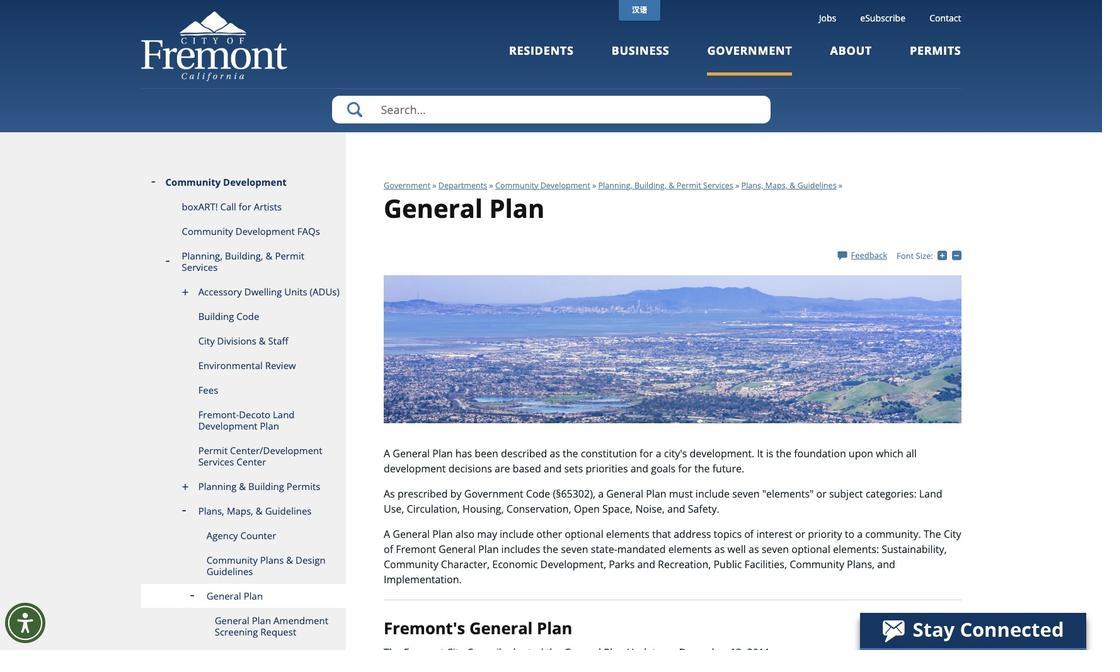 Task type: locate. For each thing, give the bounding box(es) containing it.
as right well
[[749, 543, 759, 557]]

guidelines inside "government » departments » community development » planning, building, & permit services » plans, maps, & guidelines general plan"
[[798, 180, 837, 191]]

or
[[817, 487, 827, 501], [796, 528, 806, 542]]

permits down center/development on the left bottom of page
[[287, 480, 321, 493]]

development.
[[690, 447, 755, 461]]

permit inside "government » departments » community development » planning, building, & permit services » plans, maps, & guidelines general plan"
[[677, 180, 702, 191]]

0 horizontal spatial elements
[[606, 528, 650, 542]]

for down city's
[[679, 462, 692, 476]]

building up the plans, maps, & guidelines
[[248, 480, 284, 493]]

1 vertical spatial maps,
[[227, 505, 253, 518]]

a down use,
[[384, 528, 390, 542]]

0 vertical spatial government link
[[708, 43, 793, 75]]

a up the open
[[598, 487, 604, 501]]

1 vertical spatial city
[[944, 528, 962, 542]]

1 horizontal spatial planning, building, & permit services link
[[599, 180, 734, 191]]

general inside a general plan has been described as the constitution for a city's development. it is the foundation upon which all development decisions are based and sets priorities and goals for the future.
[[393, 447, 430, 461]]

1 horizontal spatial guidelines
[[265, 505, 312, 518]]

of
[[745, 528, 754, 542], [384, 543, 393, 557]]

environmental review
[[198, 359, 296, 372]]

recreation,
[[658, 558, 711, 572]]

2 a from the top
[[384, 528, 390, 542]]

maps,
[[766, 180, 788, 191], [227, 505, 253, 518]]

a up the goals
[[656, 447, 662, 461]]

0 horizontal spatial guidelines
[[207, 565, 253, 578]]

1 vertical spatial of
[[384, 543, 393, 557]]

fremont's
[[384, 618, 465, 640]]

2 vertical spatial permit
[[198, 444, 228, 457]]

2 horizontal spatial guidelines
[[798, 180, 837, 191]]

permits down contact link
[[910, 43, 962, 58]]

government » departments » community development » planning, building, & permit services » plans, maps, & guidelines general plan
[[384, 180, 837, 226]]

are
[[495, 462, 510, 476]]

described
[[501, 447, 547, 461]]

1 vertical spatial include
[[500, 528, 534, 542]]

planning,
[[599, 180, 633, 191], [182, 250, 223, 262]]

general inside "government » departments » community development » planning, building, & permit services » plans, maps, & guidelines general plan"
[[384, 191, 483, 226]]

0 horizontal spatial community development link
[[141, 170, 346, 195]]

services inside planning, building, & permit services
[[182, 261, 218, 274]]

counter
[[240, 530, 276, 542]]

1 horizontal spatial plans,
[[742, 180, 764, 191]]

constitution
[[581, 447, 637, 461]]

as right described
[[550, 447, 560, 461]]

permits link
[[910, 43, 962, 75]]

1 horizontal spatial permit
[[275, 250, 304, 262]]

facilities,
[[745, 558, 787, 572]]

1 horizontal spatial land
[[920, 487, 943, 501]]

that
[[652, 528, 671, 542]]

a inside a general plan has been described as the constitution for a city's development. it is the foundation upon which all development decisions are based and sets priorities and goals for the future.
[[656, 447, 662, 461]]

1 vertical spatial elements
[[669, 543, 712, 557]]

1 vertical spatial a
[[384, 528, 390, 542]]

land right decoto
[[273, 408, 295, 421]]

plans, inside "government » departments » community development » planning, building, & permit services » plans, maps, & guidelines general plan"
[[742, 180, 764, 191]]

contact link
[[930, 12, 962, 24]]

0 vertical spatial include
[[696, 487, 730, 501]]

1 vertical spatial guidelines
[[265, 505, 312, 518]]

for up the goals
[[640, 447, 653, 461]]

0 horizontal spatial government
[[384, 180, 431, 191]]

and down mandated
[[638, 558, 656, 572]]

government for government » departments » community development » planning, building, & permit services » plans, maps, & guidelines general plan
[[384, 180, 431, 191]]

mandated
[[618, 543, 666, 557]]

and left sets
[[544, 462, 562, 476]]

0 vertical spatial plans,
[[742, 180, 764, 191]]

feedback
[[851, 250, 888, 261]]

a inside a general plan also may include other optional elements that address topics of interest or priority to a community. the city of fremont general plan includes the seven state-mandated elements as well as seven optional elements: sustainability, community character, economic development, parks and recreation, public facilities, community plans, and implementation.
[[384, 528, 390, 542]]

1 horizontal spatial code
[[526, 487, 551, 501]]

0 horizontal spatial building
[[198, 310, 234, 323]]

2 horizontal spatial for
[[679, 462, 692, 476]]

0 horizontal spatial building,
[[225, 250, 263, 262]]

request
[[261, 626, 296, 639]]

1 horizontal spatial building
[[248, 480, 284, 493]]

0 vertical spatial a
[[384, 447, 390, 461]]

government for government
[[708, 43, 793, 58]]

plan inside as prescribed by government code (§65302), a general plan must include seven "elements" or subject categories: land use, circulation, housing, conservation, open space, noise, and safety.
[[646, 487, 667, 501]]

plan inside the "general plan amendment screening request"
[[252, 615, 271, 627]]

0 horizontal spatial city
[[198, 335, 215, 347]]

a inside a general plan has been described as the constitution for a city's development. it is the foundation upon which all development decisions are based and sets priorities and goals for the future.
[[384, 447, 390, 461]]

code up conservation,
[[526, 487, 551, 501]]

0 vertical spatial or
[[817, 487, 827, 501]]

code down the accessory dwelling units (adus) link
[[237, 310, 259, 323]]

2 vertical spatial for
[[679, 462, 692, 476]]

4 » from the left
[[736, 180, 740, 191]]

2 horizontal spatial a
[[857, 528, 863, 542]]

government
[[708, 43, 793, 58], [384, 180, 431, 191], [464, 487, 524, 501]]

include inside a general plan also may include other optional elements that address topics of interest or priority to a community. the city of fremont general plan includes the seven state-mandated elements as well as seven optional elements: sustainability, community character, economic development, parks and recreation, public facilities, community plans, and implementation.
[[500, 528, 534, 542]]

0 horizontal spatial code
[[237, 310, 259, 323]]

1 vertical spatial permits
[[287, 480, 321, 493]]

0 horizontal spatial planning,
[[182, 250, 223, 262]]

community development link
[[141, 170, 346, 195], [496, 180, 590, 191]]

plan inside fremont-decoto land development plan
[[260, 420, 279, 432]]

1 horizontal spatial a
[[656, 447, 662, 461]]

land
[[273, 408, 295, 421], [920, 487, 943, 501]]

community right departments in the top of the page
[[496, 180, 539, 191]]

0 vertical spatial government
[[708, 43, 793, 58]]

font
[[897, 250, 914, 262]]

0 horizontal spatial plans,
[[198, 505, 224, 518]]

of left fremont
[[384, 543, 393, 557]]

0 vertical spatial city
[[198, 335, 215, 347]]

dwelling
[[244, 286, 282, 298]]

community down fremont
[[384, 558, 439, 572]]

the up sets
[[563, 447, 578, 461]]

0 vertical spatial a
[[656, 447, 662, 461]]

general plan amendment screening request
[[215, 615, 328, 639]]

plans, maps, & guidelines link
[[742, 180, 837, 191], [141, 499, 346, 524]]

1 vertical spatial for
[[640, 447, 653, 461]]

1 horizontal spatial city
[[944, 528, 962, 542]]

and down community. on the bottom
[[878, 558, 896, 572]]

&
[[669, 180, 675, 191], [790, 180, 796, 191], [266, 250, 273, 262], [259, 335, 266, 347], [239, 480, 246, 493], [256, 505, 263, 518], [286, 554, 293, 567]]

a right to in the right bottom of the page
[[857, 528, 863, 542]]

community up boxart!
[[166, 176, 221, 188]]

building code
[[198, 310, 259, 323]]

a up development
[[384, 447, 390, 461]]

0 vertical spatial plans, maps, & guidelines link
[[742, 180, 837, 191]]

elements
[[606, 528, 650, 542], [669, 543, 712, 557]]

land right categories:
[[920, 487, 943, 501]]

1 vertical spatial land
[[920, 487, 943, 501]]

center
[[237, 456, 266, 468]]

0 horizontal spatial plans, maps, & guidelines link
[[141, 499, 346, 524]]

1 horizontal spatial planning,
[[599, 180, 633, 191]]

or inside as prescribed by government code (§65302), a general plan must include seven "elements" or subject categories: land use, circulation, housing, conservation, open space, noise, and safety.
[[817, 487, 827, 501]]

fees
[[198, 384, 218, 397]]

community inside community development faqs link
[[182, 225, 233, 238]]

0 horizontal spatial include
[[500, 528, 534, 542]]

of up well
[[745, 528, 754, 542]]

community down boxart!
[[182, 225, 233, 238]]

departments link
[[439, 180, 487, 191]]

and left the goals
[[631, 462, 649, 476]]

0 vertical spatial planning,
[[599, 180, 633, 191]]

2 vertical spatial government
[[464, 487, 524, 501]]

0 horizontal spatial a
[[598, 487, 604, 501]]

decoto
[[239, 408, 271, 421]]

1 horizontal spatial or
[[817, 487, 827, 501]]

2 horizontal spatial government
[[708, 43, 793, 58]]

environmental
[[198, 359, 263, 372]]

accessory dwelling units (adus)
[[198, 286, 340, 298]]

center/development
[[230, 444, 323, 457]]

seven up development,
[[561, 543, 589, 557]]

optional
[[565, 528, 604, 542], [792, 543, 831, 557]]

elements up mandated
[[606, 528, 650, 542]]

1 horizontal spatial seven
[[733, 487, 760, 501]]

1 vertical spatial government link
[[384, 180, 431, 191]]

the down other
[[543, 543, 559, 557]]

1 a from the top
[[384, 447, 390, 461]]

0 vertical spatial elements
[[606, 528, 650, 542]]

city left divisions
[[198, 335, 215, 347]]

building,
[[635, 180, 667, 191], [225, 250, 263, 262]]

the down development.
[[695, 462, 710, 476]]

1 horizontal spatial building,
[[635, 180, 667, 191]]

+
[[948, 250, 952, 261]]

city right the
[[944, 528, 962, 542]]

1 vertical spatial building
[[248, 480, 284, 493]]

1 vertical spatial plans, maps, & guidelines link
[[141, 499, 346, 524]]

0 horizontal spatial permits
[[287, 480, 321, 493]]

guidelines inside the community plans & design guidelines
[[207, 565, 253, 578]]

general inside as prescribed by government code (§65302), a general plan must include seven "elements" or subject categories: land use, circulation, housing, conservation, open space, noise, and safety.
[[607, 487, 644, 501]]

optional down priority
[[792, 543, 831, 557]]

sets
[[565, 462, 583, 476]]

building, inside planning, building, & permit services
[[225, 250, 263, 262]]

city divisions & staff link
[[141, 329, 346, 354]]

community down agency counter
[[207, 554, 258, 567]]

0 horizontal spatial of
[[384, 543, 393, 557]]

and down must
[[668, 502, 686, 516]]

1 vertical spatial services
[[182, 261, 218, 274]]

elements down address
[[669, 543, 712, 557]]

plan
[[489, 191, 545, 226], [260, 420, 279, 432], [433, 447, 453, 461], [646, 487, 667, 501], [433, 528, 453, 542], [479, 543, 499, 557], [244, 590, 263, 603], [252, 615, 271, 627], [537, 618, 573, 640]]

2 horizontal spatial permit
[[677, 180, 702, 191]]

permits
[[910, 43, 962, 58], [287, 480, 321, 493]]

planning, inside planning, building, & permit services
[[182, 250, 223, 262]]

0 horizontal spatial or
[[796, 528, 806, 542]]

plans, maps, & guidelines
[[198, 505, 312, 518]]

0 horizontal spatial permit
[[198, 444, 228, 457]]

general plan image
[[384, 275, 962, 424]]

a general plan also may include other optional elements that address topics of interest or priority to a community. the city of fremont general plan includes the seven state-mandated elements as well as seven optional elements: sustainability, community character, economic development, parks and recreation, public facilities, community plans, and implementation.
[[384, 528, 962, 587]]

screening
[[215, 626, 258, 639]]

plan inside a general plan has been described as the constitution for a city's development. it is the foundation upon which all development decisions are based and sets priorities and goals for the future.
[[433, 447, 453, 461]]

seven down the 'interest'
[[762, 543, 789, 557]]

a general plan has been described as the constitution for a city's development. it is the foundation upon which all development decisions are based and sets priorities and goals for the future.
[[384, 447, 917, 476]]

government link
[[708, 43, 793, 75], [384, 180, 431, 191]]

circulation,
[[407, 502, 460, 516]]

and inside as prescribed by government code (§65302), a general plan must include seven "elements" or subject categories: land use, circulation, housing, conservation, open space, noise, and safety.
[[668, 502, 686, 516]]

building
[[198, 310, 234, 323], [248, 480, 284, 493]]

boxart! call for artists link
[[141, 195, 346, 219]]

jobs
[[819, 12, 837, 24]]

development
[[223, 176, 287, 188], [541, 180, 590, 191], [236, 225, 295, 238], [198, 420, 258, 432]]

1 vertical spatial optional
[[792, 543, 831, 557]]

optional up state-
[[565, 528, 604, 542]]

units
[[284, 286, 307, 298]]

1 horizontal spatial include
[[696, 487, 730, 501]]

seven down future.
[[733, 487, 760, 501]]

1 vertical spatial code
[[526, 487, 551, 501]]

0 vertical spatial permits
[[910, 43, 962, 58]]

government inside "government » departments » community development » planning, building, & permit services » plans, maps, & guidelines general plan"
[[384, 180, 431, 191]]

0 horizontal spatial as
[[550, 447, 560, 461]]

for right call
[[239, 200, 252, 213]]

1 vertical spatial government
[[384, 180, 431, 191]]

2 horizontal spatial seven
[[762, 543, 789, 557]]

0 vertical spatial optional
[[565, 528, 604, 542]]

or left priority
[[796, 528, 806, 542]]

include up safety.
[[696, 487, 730, 501]]

2 horizontal spatial plans,
[[847, 558, 875, 572]]

guidelines inside plans, maps, & guidelines link
[[265, 505, 312, 518]]

1 vertical spatial planning,
[[182, 250, 223, 262]]

elements:
[[833, 543, 879, 557]]

2 vertical spatial services
[[198, 456, 234, 468]]

esubscribe
[[861, 12, 906, 24]]

1 vertical spatial plans,
[[198, 505, 224, 518]]

0 vertical spatial building,
[[635, 180, 667, 191]]

0 vertical spatial services
[[704, 180, 734, 191]]

artists
[[254, 200, 282, 213]]

plans
[[260, 554, 284, 567]]

planning & building permits
[[198, 480, 321, 493]]

or left subject
[[817, 487, 827, 501]]

"elements"
[[763, 487, 814, 501]]

parks
[[609, 558, 635, 572]]

building down accessory
[[198, 310, 234, 323]]

safety.
[[688, 502, 720, 516]]

permit inside planning, building, & permit services
[[275, 250, 304, 262]]

include inside as prescribed by government code (§65302), a general plan must include seven "elements" or subject categories: land use, circulation, housing, conservation, open space, noise, and safety.
[[696, 487, 730, 501]]

development,
[[541, 558, 606, 572]]

0 vertical spatial permit
[[677, 180, 702, 191]]

as
[[550, 447, 560, 461], [715, 543, 725, 557], [749, 543, 759, 557]]

1 horizontal spatial maps,
[[766, 180, 788, 191]]

staff
[[268, 335, 288, 347]]

the right the is
[[776, 447, 792, 461]]

interest
[[757, 528, 793, 542]]

0 horizontal spatial government link
[[384, 180, 431, 191]]

economic
[[493, 558, 538, 572]]

permit inside permit center/development services center
[[198, 444, 228, 457]]

2 vertical spatial guidelines
[[207, 565, 253, 578]]

include up includes
[[500, 528, 534, 542]]

future.
[[713, 462, 745, 476]]

permit
[[677, 180, 702, 191], [275, 250, 304, 262], [198, 444, 228, 457]]

include
[[696, 487, 730, 501], [500, 528, 534, 542]]

building, inside "government » departments » community development » planning, building, & permit services » plans, maps, & guidelines general plan"
[[635, 180, 667, 191]]

0 horizontal spatial for
[[239, 200, 252, 213]]

1 vertical spatial planning, building, & permit services link
[[141, 244, 346, 280]]

1 horizontal spatial government
[[464, 487, 524, 501]]

as left well
[[715, 543, 725, 557]]

city
[[198, 335, 215, 347], [944, 528, 962, 542]]

services
[[704, 180, 734, 191], [182, 261, 218, 274], [198, 456, 234, 468]]

1 horizontal spatial of
[[745, 528, 754, 542]]



Task type: describe. For each thing, give the bounding box(es) containing it.
planning, inside "government » departments » community development » planning, building, & permit services » plans, maps, & guidelines general plan"
[[599, 180, 633, 191]]

open
[[574, 502, 600, 516]]

includes
[[502, 543, 540, 557]]

been
[[475, 447, 499, 461]]

fees link
[[141, 378, 346, 403]]

agency counter link
[[141, 524, 346, 548]]

agency counter
[[207, 530, 276, 542]]

& inside planning, building, & permit services
[[266, 250, 273, 262]]

0 vertical spatial of
[[745, 528, 754, 542]]

government inside as prescribed by government code (§65302), a general plan must include seven "elements" or subject categories: land use, circulation, housing, conservation, open space, noise, and safety.
[[464, 487, 524, 501]]

+ link
[[938, 250, 952, 261]]

fremont-decoto land development plan
[[198, 408, 295, 432]]

review
[[265, 359, 296, 372]]

planning & building permits link
[[141, 475, 346, 499]]

fremont-decoto land development plan link
[[141, 403, 346, 439]]

conservation,
[[507, 502, 572, 516]]

community plans & design guidelines link
[[141, 548, 346, 584]]

land inside fremont-decoto land development plan
[[273, 408, 295, 421]]

a for a general plan also may include other optional elements that address topics of interest or priority to a community. the city of fremont general plan includes the seven state-mandated elements as well as seven optional elements: sustainability, community character, economic development, parks and recreation, public facilities, community plans, and implementation.
[[384, 528, 390, 542]]

community inside community development link
[[166, 176, 221, 188]]

stay connected image
[[860, 613, 1086, 649]]

2 » from the left
[[490, 180, 493, 191]]

general inside the "general plan amendment screening request"
[[215, 615, 250, 627]]

has
[[456, 447, 472, 461]]

priorities
[[586, 462, 628, 476]]

as prescribed by government code (§65302), a general plan must include seven "elements" or subject categories: land use, circulation, housing, conservation, open space, noise, and safety.
[[384, 487, 943, 516]]

the inside a general plan also may include other optional elements that address topics of interest or priority to a community. the city of fremont general plan includes the seven state-mandated elements as well as seven optional elements: sustainability, community character, economic development, parks and recreation, public facilities, community plans, and implementation.
[[543, 543, 559, 557]]

size:
[[916, 250, 933, 262]]

community development
[[166, 176, 287, 188]]

decisions
[[449, 462, 492, 476]]

1 horizontal spatial elements
[[669, 543, 712, 557]]

1 horizontal spatial community development link
[[496, 180, 590, 191]]

1 horizontal spatial optional
[[792, 543, 831, 557]]

font size:
[[897, 250, 933, 262]]

may
[[477, 528, 497, 542]]

0 horizontal spatial seven
[[561, 543, 589, 557]]

state-
[[591, 543, 618, 557]]

boxart!
[[182, 200, 218, 213]]

0 vertical spatial planning, building, & permit services link
[[599, 180, 734, 191]]

services inside permit center/development services center
[[198, 456, 234, 468]]

it
[[757, 447, 764, 461]]

well
[[728, 543, 746, 557]]

a inside a general plan also may include other optional elements that address topics of interest or priority to a community. the city of fremont general plan includes the seven state-mandated elements as well as seven optional elements: sustainability, community character, economic development, parks and recreation, public facilities, community plans, and implementation.
[[857, 528, 863, 542]]

community plans & design guidelines
[[207, 554, 326, 578]]

0 vertical spatial code
[[237, 310, 259, 323]]

0 horizontal spatial optional
[[565, 528, 604, 542]]

foundation
[[794, 447, 846, 461]]

agency
[[207, 530, 238, 542]]

fremont-
[[198, 408, 239, 421]]

general plan link
[[141, 584, 346, 609]]

1 horizontal spatial for
[[640, 447, 653, 461]]

0 horizontal spatial planning, building, & permit services link
[[141, 244, 346, 280]]

development inside "government » departments » community development » planning, building, & permit services » plans, maps, & guidelines general plan"
[[541, 180, 590, 191]]

feedback link
[[838, 250, 888, 261]]

general plan amendment screening request link
[[141, 609, 346, 645]]

& inside the community plans & design guidelines
[[286, 554, 293, 567]]

a inside as prescribed by government code (§65302), a general plan must include seven "elements" or subject categories: land use, circulation, housing, conservation, open space, noise, and safety.
[[598, 487, 604, 501]]

prescribed
[[398, 487, 448, 501]]

services inside "government » departments » community development » planning, building, & permit services » plans, maps, & guidelines general plan"
[[704, 180, 734, 191]]

categories:
[[866, 487, 917, 501]]

space,
[[603, 502, 633, 516]]

code inside as prescribed by government code (§65302), a general plan must include seven "elements" or subject categories: land use, circulation, housing, conservation, open space, noise, and safety.
[[526, 487, 551, 501]]

noise,
[[636, 502, 665, 516]]

(adus)
[[310, 286, 340, 298]]

general plan
[[207, 590, 263, 603]]

housing,
[[463, 502, 504, 516]]

accessory
[[198, 286, 242, 298]]

address
[[674, 528, 711, 542]]

1 horizontal spatial government link
[[708, 43, 793, 75]]

development inside fremont-decoto land development plan
[[198, 420, 258, 432]]

maps, inside "government » departments » community development » planning, building, & permit services » plans, maps, & guidelines general plan"
[[766, 180, 788, 191]]

1 horizontal spatial plans, maps, & guidelines link
[[742, 180, 837, 191]]

contact
[[930, 12, 962, 24]]

business
[[612, 43, 670, 58]]

maps, inside plans, maps, & guidelines link
[[227, 505, 253, 518]]

columnusercontrol3 main content
[[346, 132, 964, 651]]

city inside a general plan also may include other optional elements that address topics of interest or priority to a community. the city of fremont general plan includes the seven state-mandated elements as well as seven optional elements: sustainability, community character, economic development, parks and recreation, public facilities, community plans, and implementation.
[[944, 528, 962, 542]]

city divisions & staff
[[198, 335, 288, 347]]

divisions
[[217, 335, 256, 347]]

public
[[714, 558, 742, 572]]

as
[[384, 487, 395, 501]]

departments
[[439, 180, 487, 191]]

city inside the city divisions & staff link
[[198, 335, 215, 347]]

1 horizontal spatial permits
[[910, 43, 962, 58]]

priority
[[808, 528, 843, 542]]

upon
[[849, 447, 874, 461]]

3 » from the left
[[593, 180, 596, 191]]

residents link
[[509, 43, 574, 75]]

sustainability,
[[882, 543, 947, 557]]

font size: link
[[897, 250, 933, 262]]

which
[[876, 447, 904, 461]]

fremont
[[396, 543, 436, 557]]

a for a general plan has been described as the constitution for a city's development. it is the foundation upon which all development decisions are based and sets priorities and goals for the future.
[[384, 447, 390, 461]]

by
[[451, 487, 462, 501]]

environmental review link
[[141, 354, 346, 378]]

use,
[[384, 502, 404, 516]]

or inside a general plan also may include other optional elements that address topics of interest or priority to a community. the city of fremont general plan includes the seven state-mandated elements as well as seven optional elements: sustainability, community character, economic development, parks and recreation, public facilities, community plans, and implementation.
[[796, 528, 806, 542]]

community inside "government » departments » community development » planning, building, & permit services » plans, maps, & guidelines general plan"
[[496, 180, 539, 191]]

seven inside as prescribed by government code (§65302), a general plan must include seven "elements" or subject categories: land use, circulation, housing, conservation, open space, noise, and safety.
[[733, 487, 760, 501]]

fremont's general plan
[[384, 618, 573, 640]]

1 » from the left
[[433, 180, 437, 191]]

topics
[[714, 528, 742, 542]]

permit center/development services center
[[198, 444, 323, 468]]

plan inside "government » departments » community development » planning, building, & permit services » plans, maps, & guidelines general plan"
[[489, 191, 545, 226]]

community down priority
[[790, 558, 845, 572]]

character,
[[441, 558, 490, 572]]

implementation.
[[384, 573, 462, 587]]

city's
[[664, 447, 687, 461]]

community inside the community plans & design guidelines
[[207, 554, 258, 567]]

other
[[537, 528, 562, 542]]

Search text field
[[332, 96, 771, 124]]

based
[[513, 462, 541, 476]]

permit center/development services center link
[[141, 439, 346, 475]]

as inside a general plan has been described as the constitution for a city's development. it is the foundation upon which all development decisions are based and sets priorities and goals for the future.
[[550, 447, 560, 461]]

land inside as prescribed by government code (§65302), a general plan must include seven "elements" or subject categories: land use, circulation, housing, conservation, open space, noise, and safety.
[[920, 487, 943, 501]]

- link
[[952, 250, 964, 261]]

must
[[669, 487, 693, 501]]

community.
[[866, 528, 921, 542]]

plans, inside a general plan also may include other optional elements that address topics of interest or priority to a community. the city of fremont general plan includes the seven state-mandated elements as well as seven optional elements: sustainability, community character, economic development, parks and recreation, public facilities, community plans, and implementation.
[[847, 558, 875, 572]]

planning
[[198, 480, 237, 493]]

2 horizontal spatial as
[[749, 543, 759, 557]]

the
[[924, 528, 941, 542]]

(§65302),
[[553, 487, 596, 501]]

building code link
[[141, 304, 346, 329]]

0 vertical spatial for
[[239, 200, 252, 213]]

1 horizontal spatial as
[[715, 543, 725, 557]]

design
[[296, 554, 326, 567]]



Task type: vqa. For each thing, say whether or not it's contained in the screenshot.
Housing,
yes



